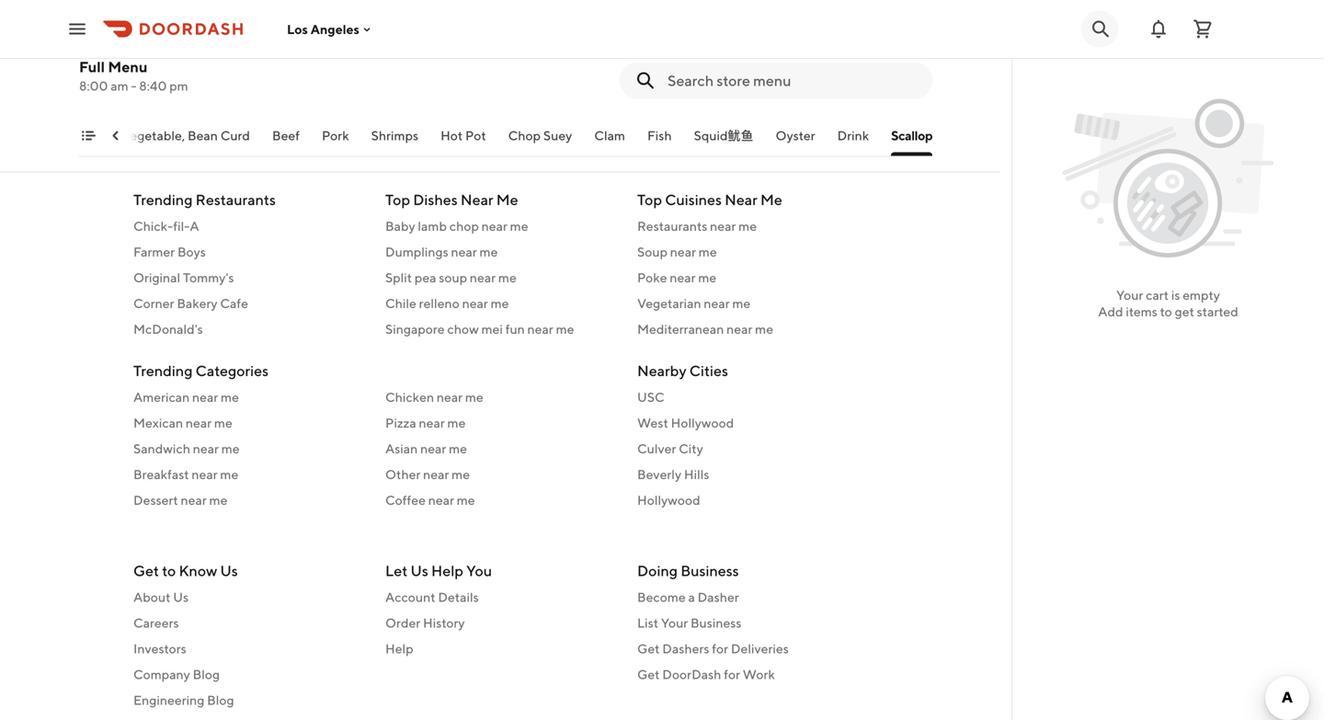 Task type: describe. For each thing, give the bounding box(es) containing it.
dishes
[[413, 191, 458, 208]]

restaurants near me
[[637, 218, 757, 234]]

engineering blog
[[133, 693, 234, 708]]

mexican
[[133, 415, 183, 430]]

culver
[[637, 441, 676, 456]]

pizza near me link
[[385, 414, 615, 432]]

hot
[[441, 128, 463, 143]]

pm
[[169, 78, 188, 93]]

pot
[[465, 128, 486, 143]]

menu
[[108, 58, 148, 75]]

blog for engineering blog
[[207, 693, 234, 708]]

between
[[474, 95, 519, 108]]

dessert near me
[[133, 493, 228, 508]]

nearby
[[637, 362, 687, 379]]

mei
[[481, 321, 503, 337]]

are
[[474, 66, 490, 79]]

get doordash for work
[[637, 667, 775, 682]]

8:00
[[79, 78, 108, 93]]

am
[[111, 78, 128, 93]]

me down dumplings near me link at top left
[[498, 270, 517, 285]]

chicken near me
[[385, 389, 484, 405]]

cafe
[[220, 296, 248, 311]]

me for pizza near me
[[447, 415, 466, 430]]

oyster
[[776, 128, 815, 143]]

near for breakfast near me
[[192, 467, 218, 482]]

me for american near me
[[221, 389, 239, 405]]

top for top dishes near me
[[385, 191, 410, 208]]

the
[[567, 66, 585, 79]]

menu
[[443, 66, 472, 79]]

los angeles
[[287, 21, 360, 37]]

become
[[637, 590, 686, 605]]

get
[[1175, 304, 1195, 319]]

by
[[552, 66, 565, 79]]

me for breakfast near me
[[220, 467, 238, 482]]

farmer boys link
[[133, 243, 363, 261]]

vegetable, bean curd
[[122, 128, 250, 143]]

near up dumplings near me link at top left
[[482, 218, 508, 234]]

usc
[[637, 389, 665, 405]]

get dashers for deliveries link
[[637, 640, 867, 658]]

1 vertical spatial business
[[691, 615, 742, 630]]

me for dumplings near me
[[480, 244, 498, 259]]

original
[[133, 270, 180, 285]]

me for poke near me
[[698, 270, 717, 285]]

chop suey
[[508, 128, 572, 143]]

mexican near me link
[[133, 414, 363, 432]]

near for coffee near me
[[428, 493, 454, 508]]

set
[[493, 66, 509, 79]]

me up dumplings near me link at top left
[[510, 218, 528, 234]]

pork button
[[322, 126, 349, 156]]

singapore chow mei fun near me link
[[385, 320, 615, 338]]

show menu categories image
[[81, 128, 96, 143]]

full
[[79, 58, 105, 75]]

relleno
[[419, 296, 460, 311]]

near right fun
[[528, 321, 553, 337]]

breakfast
[[133, 467, 189, 482]]

dessert near me link
[[133, 491, 363, 510]]

baby lamb chop near me link
[[385, 217, 615, 235]]

near for dishes
[[461, 191, 494, 208]]

nearby cities
[[637, 362, 728, 379]]

asian near me
[[385, 441, 467, 456]]

clam
[[594, 128, 625, 143]]

blog for company blog
[[193, 667, 220, 682]]

prices for prices may differ between delivery and pickup.
[[386, 95, 417, 108]]

trending for trending categories
[[133, 362, 193, 379]]

hollywood inside 'west hollywood' link
[[671, 415, 734, 430]]

coffee near me
[[385, 493, 475, 508]]

poke near me link
[[637, 269, 867, 287]]

me for asian near me
[[449, 441, 467, 456]]

Item Search search field
[[668, 70, 918, 91]]

dumplings near me
[[385, 244, 498, 259]]

drink
[[837, 128, 869, 143]]

me for soup near me
[[699, 244, 717, 259]]

near right soup
[[470, 270, 496, 285]]

dumplings near me link
[[385, 243, 615, 261]]

corner bakery cafe
[[133, 296, 248, 311]]

chick-
[[133, 218, 173, 234]]

hills
[[684, 467, 710, 482]]

mexican near me
[[133, 415, 233, 430]]

0 items, open order cart image
[[1192, 18, 1214, 40]]

coffee near me link
[[385, 491, 615, 510]]

account details
[[385, 590, 479, 605]]

asian near me link
[[385, 440, 615, 458]]

dasher
[[698, 590, 739, 605]]

baby lamb chop near me
[[385, 218, 528, 234]]

top dishes near me
[[385, 191, 518, 208]]

doordash
[[662, 667, 721, 682]]

near for dessert near me
[[181, 493, 207, 508]]

work
[[743, 667, 775, 682]]

hollywood inside hollywood link
[[637, 493, 701, 508]]

list
[[637, 615, 659, 630]]

your inside your cart is empty add items to get started
[[1117, 287, 1144, 303]]

let
[[385, 562, 408, 579]]

us for let us help you
[[411, 562, 428, 579]]

us for about us
[[173, 590, 189, 605]]

soup near me
[[637, 244, 717, 259]]

mediterranean near me link
[[637, 320, 867, 338]]

me for chicken near me
[[465, 389, 484, 405]]

0 horizontal spatial to
[[162, 562, 176, 579]]

near for restaurants near me
[[710, 218, 736, 234]]

near up singapore chow mei fun near me
[[462, 296, 488, 311]]

me for vegetarian near me
[[732, 296, 751, 311]]

.
[[637, 66, 640, 79]]

you
[[466, 562, 492, 579]]

fish
[[647, 128, 672, 143]]

original tommy's link
[[133, 269, 363, 287]]

a
[[190, 218, 199, 234]]

0 horizontal spatial restaurants
[[196, 191, 276, 208]]

me for top cuisines near me
[[761, 191, 783, 208]]

started
[[1197, 304, 1239, 319]]

history
[[423, 615, 465, 630]]

careers
[[133, 615, 179, 630]]

fun
[[506, 321, 525, 337]]

near for pizza near me
[[419, 415, 445, 430]]

hot pot button
[[441, 126, 486, 156]]

prices on this menu are set directly by the merchant .
[[372, 66, 640, 79]]



Task type: vqa. For each thing, say whether or not it's contained in the screenshot.
4.8
no



Task type: locate. For each thing, give the bounding box(es) containing it.
me inside 'link'
[[449, 441, 467, 456]]

prices left on
[[372, 66, 404, 79]]

near up mediterranean near me
[[704, 296, 730, 311]]

get for get dashers for deliveries
[[637, 641, 660, 656]]

clam button
[[594, 126, 625, 156]]

near for chicken near me
[[437, 389, 463, 405]]

vegetable, bean curd button
[[122, 126, 250, 156]]

near for other near me
[[423, 467, 449, 482]]

los angeles button
[[287, 21, 374, 37]]

details
[[438, 590, 479, 605]]

prices for prices on this menu are set directly by the merchant .
[[372, 66, 404, 79]]

fish button
[[647, 126, 672, 156]]

prices left may
[[386, 95, 417, 108]]

near up 'other near me' at the left bottom
[[420, 441, 446, 456]]

near up chop
[[461, 191, 494, 208]]

business up dasher on the right
[[681, 562, 739, 579]]

1 vertical spatial hollywood
[[637, 493, 701, 508]]

list your business
[[637, 615, 742, 630]]

for for dashers
[[712, 641, 728, 656]]

near down chop
[[451, 244, 477, 259]]

1 vertical spatial trending
[[133, 362, 193, 379]]

culver city
[[637, 441, 703, 456]]

near down trending categories
[[192, 389, 218, 405]]

trending
[[133, 191, 193, 208], [133, 362, 193, 379]]

1 vertical spatial restaurants
[[637, 218, 708, 234]]

me down chicken near me
[[447, 415, 466, 430]]

0 vertical spatial hollywood
[[671, 415, 734, 430]]

mcdonald's
[[133, 321, 203, 337]]

2 vertical spatial get
[[637, 667, 660, 682]]

1 horizontal spatial near
[[725, 191, 758, 208]]

near for sandwich near me
[[193, 441, 219, 456]]

me up baby lamb chop near me link
[[496, 191, 518, 208]]

split
[[385, 270, 412, 285]]

-
[[131, 78, 137, 93]]

us down the get to know us
[[173, 590, 189, 605]]

near down the vegetarian near me link
[[727, 321, 753, 337]]

hot pot
[[441, 128, 486, 143]]

me up vegetarian near me
[[698, 270, 717, 285]]

to inside your cart is empty add items to get started
[[1160, 304, 1172, 319]]

near inside 'link'
[[670, 244, 696, 259]]

near up restaurants near me link
[[725, 191, 758, 208]]

me up restaurants near me link
[[761, 191, 783, 208]]

get for get to know us
[[133, 562, 159, 579]]

to
[[1160, 304, 1172, 319], [162, 562, 176, 579]]

1 vertical spatial get
[[637, 641, 660, 656]]

get to know us
[[133, 562, 238, 579]]

poke near me
[[637, 270, 717, 285]]

chile relleno near me
[[385, 296, 509, 311]]

corner bakery cafe link
[[133, 294, 363, 313]]

trending up american
[[133, 362, 193, 379]]

me down other near me link
[[457, 493, 475, 508]]

restaurants inside restaurants near me link
[[637, 218, 708, 234]]

directly
[[511, 66, 550, 79]]

help up details
[[431, 562, 463, 579]]

0 vertical spatial to
[[1160, 304, 1172, 319]]

0 horizontal spatial top
[[385, 191, 410, 208]]

me for sandwich near me
[[221, 441, 240, 456]]

get
[[133, 562, 159, 579], [637, 641, 660, 656], [637, 667, 660, 682]]

cities
[[690, 362, 728, 379]]

on
[[406, 66, 419, 79]]

me for dessert near me
[[209, 493, 228, 508]]

chicken near me link
[[385, 388, 615, 407]]

pork
[[322, 128, 349, 143]]

near for vegetarian near me
[[704, 296, 730, 311]]

beef
[[272, 128, 300, 143]]

me for top dishes near me
[[496, 191, 518, 208]]

top
[[385, 191, 410, 208], [637, 191, 662, 208]]

tommy's
[[183, 270, 234, 285]]

1 top from the left
[[385, 191, 410, 208]]

1 vertical spatial for
[[724, 667, 740, 682]]

1 me from the left
[[496, 191, 518, 208]]

1 horizontal spatial me
[[761, 191, 783, 208]]

me down restaurants near me
[[699, 244, 717, 259]]

for left work
[[724, 667, 740, 682]]

near for cuisines
[[725, 191, 758, 208]]

0 horizontal spatial your
[[661, 615, 688, 630]]

chile relleno near me link
[[385, 294, 615, 313]]

me for mexican near me
[[214, 415, 233, 430]]

pea
[[415, 270, 436, 285]]

0 vertical spatial for
[[712, 641, 728, 656]]

open menu image
[[66, 18, 88, 40]]

to left get at the top
[[1160, 304, 1172, 319]]

me right fun
[[556, 321, 574, 337]]

mcdonald's link
[[133, 320, 363, 338]]

top for top cuisines near me
[[637, 191, 662, 208]]

me down american near me link
[[214, 415, 233, 430]]

get for get doordash for work
[[637, 667, 660, 682]]

business down dasher on the right
[[691, 615, 742, 630]]

your cart is empty add items to get started
[[1098, 287, 1239, 319]]

angeles
[[311, 21, 360, 37]]

company
[[133, 667, 190, 682]]

beverly hills link
[[637, 465, 867, 484]]

2 trending from the top
[[133, 362, 193, 379]]

1 horizontal spatial help
[[431, 562, 463, 579]]

me up pizza near me link
[[465, 389, 484, 405]]

0 vertical spatial blog
[[193, 667, 220, 682]]

cart
[[1146, 287, 1169, 303]]

breakfast near me link
[[133, 465, 363, 484]]

1 horizontal spatial to
[[1160, 304, 1172, 319]]

add
[[1098, 304, 1123, 319]]

restaurants up chick-fil-a 'link'
[[196, 191, 276, 208]]

1 horizontal spatial your
[[1117, 287, 1144, 303]]

near up sandwich near me
[[186, 415, 212, 430]]

doing business
[[637, 562, 739, 579]]

your
[[1117, 287, 1144, 303], [661, 615, 688, 630]]

2 near from the left
[[725, 191, 758, 208]]

scroll menu navigation left image
[[109, 128, 123, 143]]

0 vertical spatial your
[[1117, 287, 1144, 303]]

cuisines
[[665, 191, 722, 208]]

hollywood up city at the right
[[671, 415, 734, 430]]

near for mediterranean near me
[[727, 321, 753, 337]]

hollywood
[[671, 415, 734, 430], [637, 493, 701, 508]]

0 horizontal spatial near
[[461, 191, 494, 208]]

top left cuisines
[[637, 191, 662, 208]]

near down 'other near me' at the left bottom
[[428, 493, 454, 508]]

chop suey button
[[508, 126, 572, 156]]

near for soup near me
[[670, 244, 696, 259]]

1 near from the left
[[461, 191, 494, 208]]

2 top from the left
[[637, 191, 662, 208]]

0 vertical spatial trending
[[133, 191, 193, 208]]

near down chicken near me
[[419, 415, 445, 430]]

near for poke near me
[[670, 270, 696, 285]]

1 vertical spatial to
[[162, 562, 176, 579]]

your up items at the right top
[[1117, 287, 1144, 303]]

get left doordash
[[637, 667, 660, 682]]

me for other near me
[[452, 467, 470, 482]]

2 me from the left
[[761, 191, 783, 208]]

merchant
[[587, 66, 637, 79]]

dessert
[[133, 493, 178, 508]]

me down mexican near me link
[[221, 441, 240, 456]]

chicken
[[385, 389, 434, 405]]

near down breakfast near me
[[181, 493, 207, 508]]

near up 'coffee near me'
[[423, 467, 449, 482]]

trending for trending restaurants
[[133, 191, 193, 208]]

bean
[[188, 128, 218, 143]]

split pea soup near me
[[385, 270, 517, 285]]

near for american near me
[[192, 389, 218, 405]]

shrimps
[[371, 128, 419, 143]]

for
[[712, 641, 728, 656], [724, 667, 740, 682]]

restaurants
[[196, 191, 276, 208], [637, 218, 708, 234]]

about us link
[[133, 588, 363, 607]]

1 horizontal spatial us
[[220, 562, 238, 579]]

me down baby lamb chop near me link
[[480, 244, 498, 259]]

trending up chick-fil-a
[[133, 191, 193, 208]]

notification bell image
[[1148, 18, 1170, 40]]

near down top cuisines near me
[[710, 218, 736, 234]]

help link
[[385, 640, 615, 658]]

0 vertical spatial restaurants
[[196, 191, 276, 208]]

me down the vegetarian near me link
[[755, 321, 774, 337]]

near inside 'link'
[[420, 441, 446, 456]]

me for mediterranean near me
[[755, 321, 774, 337]]

me up 'other near me' at the left bottom
[[449, 441, 467, 456]]

1 vertical spatial blog
[[207, 693, 234, 708]]

near for asian near me
[[420, 441, 446, 456]]

vegetarian
[[637, 296, 701, 311]]

about
[[133, 590, 171, 605]]

1 vertical spatial prices
[[386, 95, 417, 108]]

restaurants up soup near me
[[637, 218, 708, 234]]

me up 'coffee near me'
[[452, 467, 470, 482]]

lamb
[[418, 218, 447, 234]]

0 vertical spatial business
[[681, 562, 739, 579]]

hollywood link
[[637, 491, 867, 510]]

chick-fil-a link
[[133, 217, 363, 235]]

2 horizontal spatial us
[[411, 562, 428, 579]]

shrimps button
[[371, 126, 419, 156]]

chop
[[450, 218, 479, 234]]

vegetable,
[[122, 128, 185, 143]]

0 horizontal spatial me
[[496, 191, 518, 208]]

american
[[133, 389, 190, 405]]

get down list
[[637, 641, 660, 656]]

us right let
[[411, 562, 428, 579]]

pickup.
[[588, 95, 626, 108]]

beverly hills
[[637, 467, 710, 482]]

me down poke near me link
[[732, 296, 751, 311]]

me down categories
[[221, 389, 239, 405]]

breakfast near me
[[133, 467, 238, 482]]

me down breakfast near me link
[[209, 493, 228, 508]]

blog up engineering blog
[[193, 667, 220, 682]]

1 trending from the top
[[133, 191, 193, 208]]

for up get doordash for work
[[712, 641, 728, 656]]

help down order
[[385, 641, 413, 656]]

me up soup near me 'link'
[[739, 218, 757, 234]]

us right know
[[220, 562, 238, 579]]

0 horizontal spatial help
[[385, 641, 413, 656]]

1 horizontal spatial top
[[637, 191, 662, 208]]

and
[[566, 95, 585, 108]]

for for doordash
[[724, 667, 740, 682]]

me for coffee near me
[[457, 493, 475, 508]]

west hollywood link
[[637, 414, 867, 432]]

full menu 8:00 am - 8:40 pm
[[79, 58, 188, 93]]

your right list
[[661, 615, 688, 630]]

sandwich
[[133, 441, 190, 456]]

order
[[385, 615, 421, 630]]

drink button
[[837, 126, 869, 156]]

bakery
[[177, 296, 218, 311]]

me down split pea soup near me link
[[491, 296, 509, 311]]

near for dumplings near me
[[451, 244, 477, 259]]

chile
[[385, 296, 417, 311]]

near up poke near me
[[670, 244, 696, 259]]

0 vertical spatial get
[[133, 562, 159, 579]]

items
[[1126, 304, 1158, 319]]

near down sandwich near me
[[192, 467, 218, 482]]

near up the pizza near me
[[437, 389, 463, 405]]

to up about us
[[162, 562, 176, 579]]

0 vertical spatial prices
[[372, 66, 404, 79]]

top up baby
[[385, 191, 410, 208]]

hollywood down beverly hills
[[637, 493, 701, 508]]

me inside 'link'
[[699, 244, 717, 259]]

1 vertical spatial your
[[661, 615, 688, 630]]

trending restaurants
[[133, 191, 276, 208]]

american near me
[[133, 389, 239, 405]]

near for mexican near me
[[186, 415, 212, 430]]

0 horizontal spatial us
[[173, 590, 189, 605]]

chop
[[508, 128, 541, 143]]

scallop
[[891, 128, 933, 143]]

1 horizontal spatial restaurants
[[637, 218, 708, 234]]

0 vertical spatial help
[[431, 562, 463, 579]]

8:40
[[139, 78, 167, 93]]

careers link
[[133, 614, 363, 632]]

near up breakfast near me
[[193, 441, 219, 456]]

other near me link
[[385, 465, 615, 484]]

blog down the company blog link
[[207, 693, 234, 708]]

near down soup near me
[[670, 270, 696, 285]]

me down sandwich near me link
[[220, 467, 238, 482]]

1 vertical spatial help
[[385, 641, 413, 656]]

me for restaurants near me
[[739, 218, 757, 234]]

get up 'about'
[[133, 562, 159, 579]]

fil-
[[173, 218, 190, 234]]



